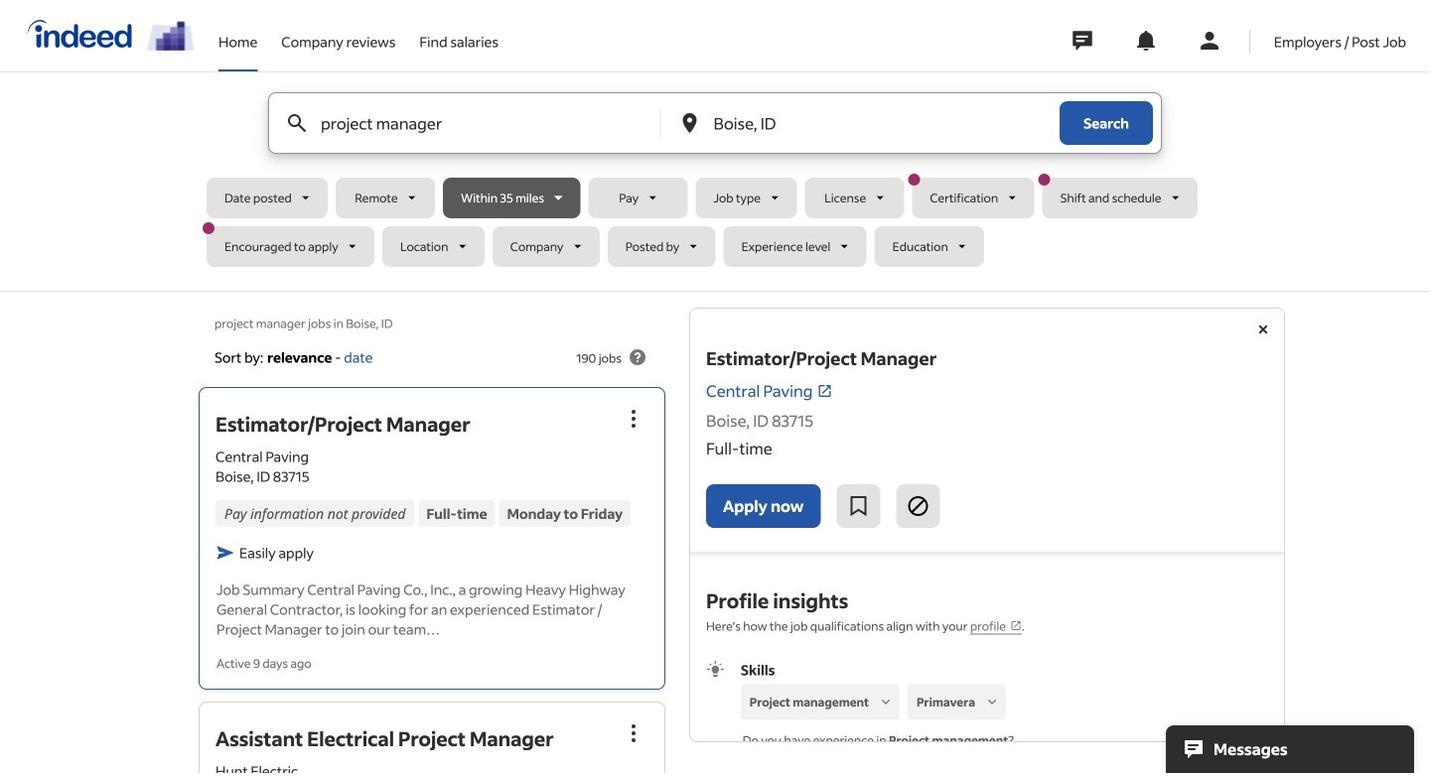 Task type: vqa. For each thing, say whether or not it's contained in the screenshot.
Job actions for Estimator/Project Manager is collapsed icon
yes



Task type: describe. For each thing, give the bounding box(es) containing it.
messages unread count 0 image
[[1070, 21, 1095, 61]]

at indeed, we're committed to increasing representation of women at all levels of indeed's global workforce to at least 50% by 2030 image
[[147, 21, 195, 51]]

Edit location text field
[[710, 93, 1020, 153]]

central paving (opens in a new tab) image
[[817, 383, 833, 399]]

help icon image
[[626, 346, 650, 370]]

search: Job title, keywords, or company text field
[[317, 93, 627, 153]]

job actions for estimator/project manager is collapsed image
[[622, 407, 646, 431]]

skills group
[[706, 660, 1269, 774]]



Task type: locate. For each thing, give the bounding box(es) containing it.
profile (opens in a new window) image
[[1010, 620, 1022, 632]]

missing qualification image
[[984, 694, 1001, 712]]

account image
[[1198, 29, 1222, 53]]

missing qualification image
[[877, 694, 895, 712]]

not interested image
[[906, 495, 930, 519]]

None search field
[[203, 92, 1224, 275]]

save this job image
[[847, 495, 871, 519]]

notifications unread count 0 image
[[1134, 29, 1158, 53]]

close job details image
[[1252, 318, 1275, 342]]

job actions for assistant electrical project manager is collapsed image
[[622, 722, 646, 746]]



